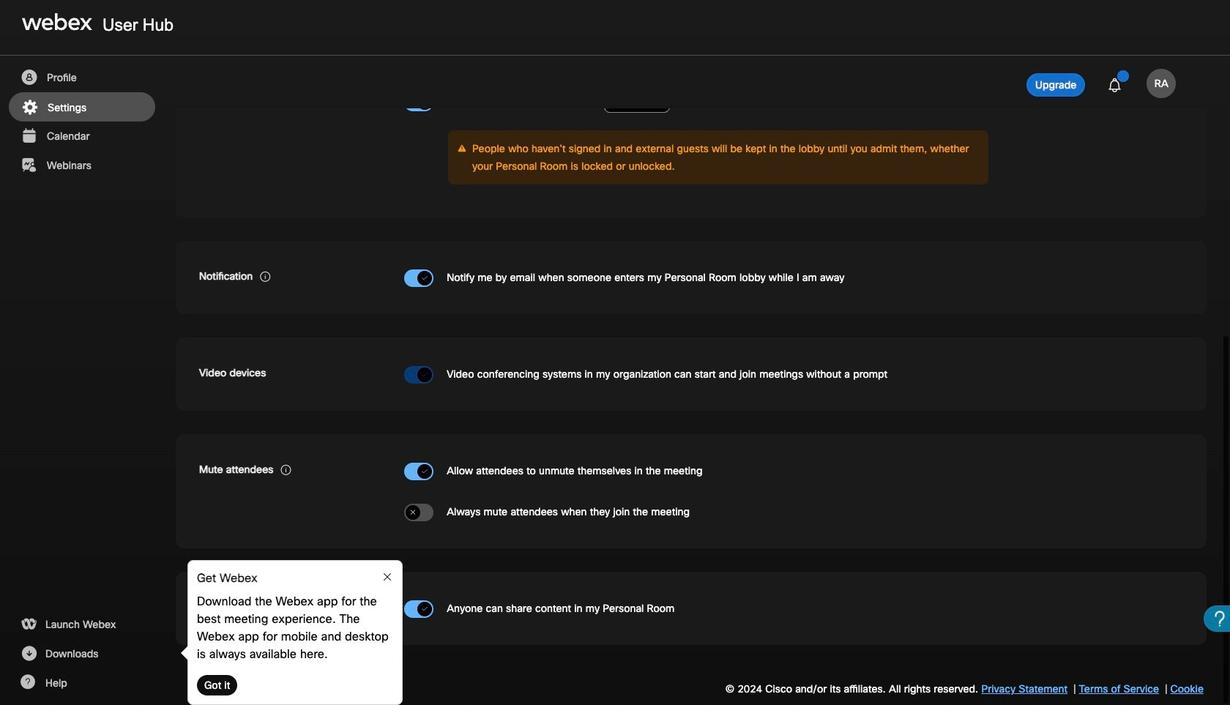Task type: locate. For each thing, give the bounding box(es) containing it.
0 vertical spatial mds check_bold image
[[421, 274, 428, 283]]

mds cancel_bold image
[[409, 508, 417, 518], [381, 571, 393, 583]]

mds content download_filled image
[[20, 645, 38, 663]]

0 horizontal spatial mds cancel_bold image
[[381, 571, 393, 583]]

mds check_bold image
[[421, 274, 428, 283], [421, 370, 428, 380], [421, 467, 428, 477]]

mds settings_filled image
[[21, 99, 39, 116]]

1 horizontal spatial mds cancel_bold image
[[409, 508, 417, 518]]

settings element
[[0, 0, 1230, 705]]

2 vertical spatial mds check_bold image
[[421, 467, 428, 477]]

1 vertical spatial mds cancel_bold image
[[381, 571, 393, 583]]

1 vertical spatial mds check_bold image
[[421, 370, 428, 380]]

automatically lock my meeting 5 minutes after the meeting starts. image
[[404, 93, 433, 111]]

2 mds check_bold image from the top
[[421, 370, 428, 380]]

mds webinar_filled image
[[20, 157, 38, 174]]

0 vertical spatial mds cancel_bold image
[[409, 508, 417, 518]]

mds check_bold image
[[421, 605, 428, 614]]

tooltip
[[180, 560, 403, 705]]



Task type: vqa. For each thing, say whether or not it's contained in the screenshot.
Settings element
yes



Task type: describe. For each thing, give the bounding box(es) containing it.
mds people circle_filled image
[[20, 69, 38, 86]]

3 mds check_bold image from the top
[[421, 467, 428, 477]]

1 mds check_bold image from the top
[[421, 274, 428, 283]]

cisco webex image
[[22, 13, 92, 31]]

mds cancel_bold image inside settings element
[[409, 508, 417, 518]]

ng help active image
[[20, 674, 35, 689]]

mds webex helix filled image
[[20, 616, 38, 633]]

mds meetings_filled image
[[20, 127, 38, 145]]



